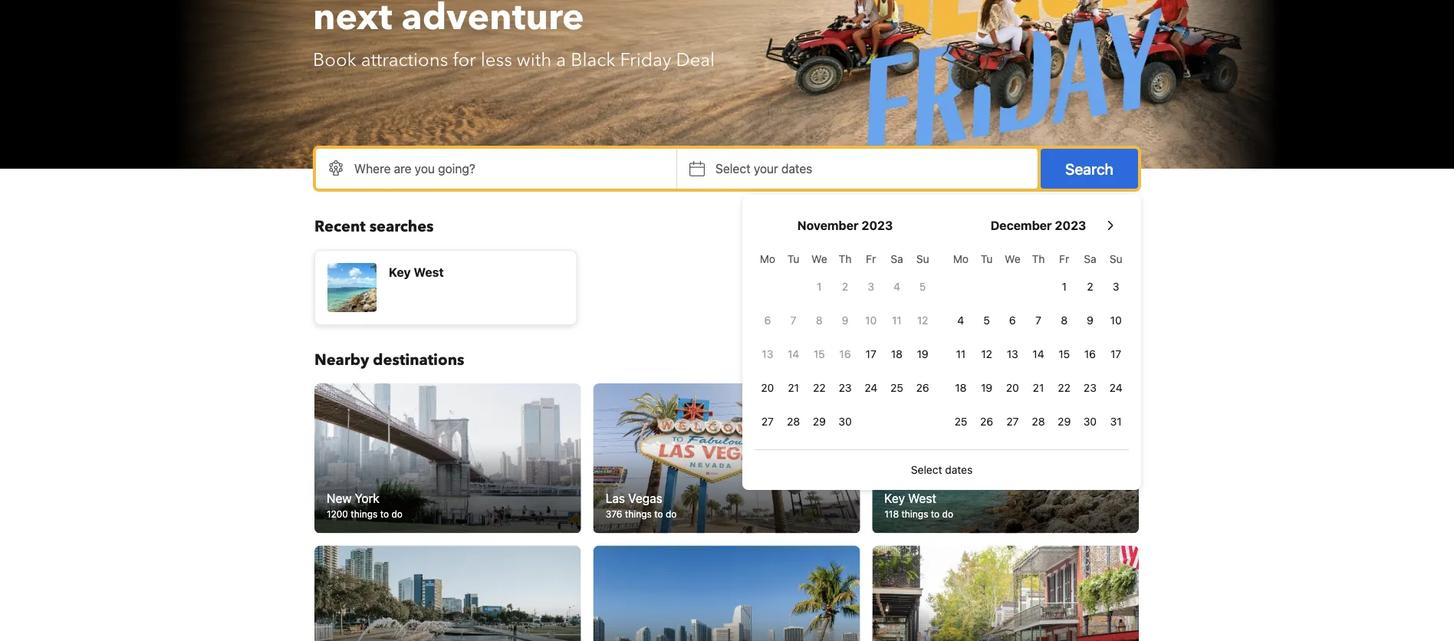 Task type: describe. For each thing, give the bounding box(es) containing it.
search button
[[1041, 149, 1138, 189]]

24 December 2023 checkbox
[[1103, 373, 1129, 404]]

20 December 2023 checkbox
[[1000, 373, 1026, 404]]

9 November 2023 checkbox
[[832, 305, 858, 336]]

9 for 9 checkbox
[[1087, 314, 1094, 327]]

select for select your dates
[[716, 161, 751, 176]]

28 for 28 checkbox
[[787, 415, 800, 428]]

7 November 2023 checkbox
[[781, 305, 807, 336]]

key for key west 118 things to do
[[885, 491, 905, 506]]

16 December 2023 checkbox
[[1077, 339, 1103, 370]]

26 for 26 checkbox
[[916, 382, 930, 394]]

29 November 2023 checkbox
[[807, 407, 832, 437]]

13 for 13 checkbox at bottom
[[1007, 348, 1019, 361]]

31
[[1111, 415, 1122, 428]]

do for west
[[942, 509, 954, 520]]

21 for '21 december 2023' option
[[1033, 382, 1044, 394]]

new
[[327, 491, 352, 506]]

1 for december
[[1062, 280, 1067, 293]]

3 for november 2023
[[868, 280, 875, 293]]

26 for 26 december 2023 option
[[980, 415, 994, 428]]

mo for november
[[760, 253, 776, 265]]

20 for '20' checkbox
[[761, 382, 774, 394]]

mo for december
[[953, 253, 969, 265]]

december 2023
[[991, 218, 1087, 233]]

your
[[754, 161, 778, 176]]

12 December 2023 checkbox
[[974, 339, 1000, 370]]

19 November 2023 checkbox
[[910, 339, 936, 370]]

21 for 21 november 2023 checkbox
[[788, 382, 799, 394]]

4 December 2023 checkbox
[[948, 305, 974, 336]]

destinations
[[373, 350, 464, 371]]

27 for 27 november 2023 checkbox
[[762, 415, 774, 428]]

november
[[798, 218, 859, 233]]

18 November 2023 checkbox
[[884, 339, 910, 370]]

18 December 2023 checkbox
[[948, 373, 974, 404]]

recent
[[315, 216, 366, 237]]

2 November 2023 checkbox
[[832, 272, 858, 302]]

7 December 2023 checkbox
[[1026, 305, 1052, 336]]

23 December 2023 checkbox
[[1077, 373, 1103, 404]]

14 November 2023 checkbox
[[781, 339, 807, 370]]

19 for 19 option in the right of the page
[[981, 382, 993, 394]]

16 for 16 december 2023 option
[[1085, 348, 1096, 361]]

6 for 6 checkbox
[[764, 314, 771, 327]]

things for vegas
[[625, 509, 652, 520]]

28 December 2023 checkbox
[[1026, 407, 1052, 437]]

10 November 2023 checkbox
[[858, 305, 884, 336]]

nearby
[[315, 350, 369, 371]]

21 December 2023 checkbox
[[1026, 373, 1052, 404]]

vegas
[[628, 491, 663, 506]]

30 for the 30 option
[[1084, 415, 1097, 428]]

22 for '22 december 2023' "checkbox"
[[1058, 382, 1071, 394]]

20 November 2023 checkbox
[[755, 373, 781, 404]]

29 December 2023 checkbox
[[1052, 407, 1077, 437]]

nearby destinations
[[315, 350, 464, 371]]

4 November 2023 checkbox
[[884, 272, 910, 302]]

9 December 2023 checkbox
[[1077, 305, 1103, 336]]

less
[[481, 47, 512, 72]]

27 December 2023 checkbox
[[1000, 407, 1026, 437]]

1 December 2023 checkbox
[[1052, 272, 1077, 302]]

2 for december
[[1087, 280, 1094, 293]]

select for select dates
[[911, 464, 942, 476]]

recent searches
[[315, 216, 434, 237]]

search
[[1066, 160, 1114, 178]]

17 for 17 checkbox
[[866, 348, 877, 361]]

25 for 25 december 2023 checkbox on the bottom right of the page
[[955, 415, 968, 428]]

17 December 2023 checkbox
[[1103, 339, 1129, 370]]

10 for 10 option
[[1111, 314, 1122, 327]]

key west 118 things to do
[[885, 491, 954, 520]]

18 for 18 november 2023 checkbox
[[891, 348, 903, 361]]

4 for 4 november 2023 checkbox
[[894, 280, 900, 293]]

8 for the 8 option at the right of the page
[[816, 314, 823, 327]]

west for key west
[[414, 265, 444, 280]]

13 December 2023 checkbox
[[1000, 339, 1026, 370]]

book attractions for less with a black friday deal
[[313, 47, 715, 72]]

27 for 27 option
[[1007, 415, 1019, 428]]

1 for november
[[817, 280, 822, 293]]

8 November 2023 checkbox
[[807, 305, 832, 336]]

do for vegas
[[666, 509, 677, 520]]

25 November 2023 checkbox
[[884, 373, 910, 404]]

17 for 17 december 2023 checkbox
[[1111, 348, 1122, 361]]

2023 for december 2023
[[1055, 218, 1087, 233]]

17 November 2023 checkbox
[[858, 339, 884, 370]]

for
[[453, 47, 476, 72]]

16 November 2023 checkbox
[[832, 339, 858, 370]]

book
[[313, 47, 357, 72]]

16 for 16 november 2023 option at the right bottom
[[840, 348, 851, 361]]

7 for the 7 december 2023 option
[[1036, 314, 1042, 327]]

sa for november 2023
[[891, 253, 903, 265]]

11 for 11 option
[[956, 348, 966, 361]]

23 November 2023 checkbox
[[832, 373, 858, 404]]

york
[[355, 491, 380, 506]]

23 for '23' option
[[1084, 382, 1097, 394]]



Task type: vqa. For each thing, say whether or not it's contained in the screenshot.


Task type: locate. For each thing, give the bounding box(es) containing it.
2 27 from the left
[[1007, 415, 1019, 428]]

1 horizontal spatial 23
[[1084, 382, 1097, 394]]

9 inside option
[[842, 314, 849, 327]]

30 inside 30 option
[[839, 415, 852, 428]]

0 horizontal spatial th
[[839, 253, 852, 265]]

3 right 2 december 2023 checkbox
[[1113, 280, 1120, 293]]

1 horizontal spatial sa
[[1084, 253, 1097, 265]]

15 right 14 november 2023 'option'
[[814, 348, 825, 361]]

26 inside checkbox
[[916, 382, 930, 394]]

14 inside option
[[1033, 348, 1045, 361]]

2 we from the left
[[1005, 253, 1021, 265]]

0 horizontal spatial 11
[[892, 314, 902, 327]]

1 horizontal spatial mo
[[953, 253, 969, 265]]

mo up 4 'option'
[[953, 253, 969, 265]]

0 vertical spatial 4
[[894, 280, 900, 293]]

11 November 2023 checkbox
[[884, 305, 910, 336]]

key for key west
[[389, 265, 411, 280]]

25 December 2023 checkbox
[[948, 407, 974, 437]]

2 horizontal spatial do
[[942, 509, 954, 520]]

13
[[762, 348, 774, 361], [1007, 348, 1019, 361]]

1 27 from the left
[[762, 415, 774, 428]]

23
[[839, 382, 852, 394], [1084, 382, 1097, 394]]

december
[[991, 218, 1052, 233]]

0 horizontal spatial west
[[414, 265, 444, 280]]

to
[[380, 509, 389, 520], [655, 509, 663, 520], [931, 509, 940, 520]]

19 right 18 november 2023 checkbox
[[917, 348, 929, 361]]

2 10 from the left
[[1111, 314, 1122, 327]]

we
[[812, 253, 827, 265], [1005, 253, 1021, 265]]

0 horizontal spatial su
[[917, 253, 929, 265]]

2 fr from the left
[[1060, 253, 1070, 265]]

friday
[[620, 47, 672, 72]]

24 for "24 november 2023" "option"
[[865, 382, 878, 394]]

7 inside option
[[1036, 314, 1042, 327]]

mo up 6 checkbox
[[760, 253, 776, 265]]

1 10 from the left
[[865, 314, 877, 327]]

0 horizontal spatial 9
[[842, 314, 849, 327]]

we for november
[[812, 253, 827, 265]]

5 for 5 december 2023 checkbox
[[984, 314, 990, 327]]

4 right 3 november 2023 checkbox
[[894, 280, 900, 293]]

1 horizontal spatial fr
[[1060, 253, 1070, 265]]

16 right 15 checkbox
[[1085, 348, 1096, 361]]

1 horizontal spatial 8
[[1061, 314, 1068, 327]]

21 November 2023 checkbox
[[781, 373, 807, 404]]

1 horizontal spatial dates
[[945, 464, 973, 476]]

0 horizontal spatial 27
[[762, 415, 774, 428]]

1 horizontal spatial grid
[[948, 244, 1129, 437]]

things for west
[[902, 509, 929, 520]]

28 inside checkbox
[[1032, 415, 1045, 428]]

to for west
[[931, 509, 940, 520]]

20 left 21 november 2023 checkbox
[[761, 382, 774, 394]]

2 1 from the left
[[1062, 280, 1067, 293]]

2023
[[862, 218, 893, 233], [1055, 218, 1087, 233]]

3 to from the left
[[931, 509, 940, 520]]

0 vertical spatial 5
[[920, 280, 926, 293]]

0 horizontal spatial fr
[[866, 253, 876, 265]]

13 for 13 november 2023 option
[[762, 348, 774, 361]]

10 right 9 checkbox
[[1111, 314, 1122, 327]]

1 1 from the left
[[817, 280, 822, 293]]

2
[[842, 280, 849, 293], [1087, 280, 1094, 293]]

0 horizontal spatial 26
[[916, 382, 930, 394]]

27 November 2023 checkbox
[[755, 407, 781, 437]]

0 horizontal spatial 10
[[865, 314, 877, 327]]

sa up 2 december 2023 checkbox
[[1084, 253, 1097, 265]]

1 we from the left
[[812, 253, 827, 265]]

22 December 2023 checkbox
[[1052, 373, 1077, 404]]

1 22 from the left
[[813, 382, 826, 394]]

28 inside checkbox
[[787, 415, 800, 428]]

dates right your
[[782, 161, 813, 176]]

29
[[813, 415, 826, 428], [1058, 415, 1071, 428]]

things down york
[[351, 509, 378, 520]]

to inside new york 1200 things to do
[[380, 509, 389, 520]]

2 tu from the left
[[981, 253, 993, 265]]

26 November 2023 checkbox
[[910, 373, 936, 404]]

3 inside checkbox
[[868, 280, 875, 293]]

6 December 2023 checkbox
[[1000, 305, 1026, 336]]

2 21 from the left
[[1033, 382, 1044, 394]]

2 29 from the left
[[1058, 415, 1071, 428]]

11 for 11 november 2023 option
[[892, 314, 902, 327]]

27
[[762, 415, 774, 428], [1007, 415, 1019, 428]]

grid
[[755, 244, 936, 437], [948, 244, 1129, 437]]

1 8 from the left
[[816, 314, 823, 327]]

7 left the 8 option at the right of the page
[[791, 314, 797, 327]]

0 horizontal spatial 23
[[839, 382, 852, 394]]

th up the 2 november 2023 checkbox
[[839, 253, 852, 265]]

3 right the 2 november 2023 checkbox
[[868, 280, 875, 293]]

tu down december
[[981, 253, 993, 265]]

1 14 from the left
[[788, 348, 799, 361]]

we down december
[[1005, 253, 1021, 265]]

1 23 from the left
[[839, 382, 852, 394]]

19 inside option
[[981, 382, 993, 394]]

th for november
[[839, 253, 852, 265]]

1 horizontal spatial 9
[[1087, 314, 1094, 327]]

new york 1200 things to do
[[327, 491, 403, 520]]

1 horizontal spatial 13
[[1007, 348, 1019, 361]]

18 inside 18 december 2023 option
[[955, 382, 967, 394]]

12 for 12 option
[[917, 314, 929, 327]]

23 inside option
[[1084, 382, 1097, 394]]

1 horizontal spatial 24
[[1110, 382, 1123, 394]]

1 th from the left
[[839, 253, 852, 265]]

30 inside option
[[1084, 415, 1097, 428]]

3 things from the left
[[902, 509, 929, 520]]

1 horizontal spatial 5
[[984, 314, 990, 327]]

23 right '22 december 2023' "checkbox"
[[1084, 382, 1097, 394]]

1 28 from the left
[[787, 415, 800, 428]]

2 7 from the left
[[1036, 314, 1042, 327]]

do right 376
[[666, 509, 677, 520]]

0 horizontal spatial 29
[[813, 415, 826, 428]]

118
[[885, 509, 899, 520]]

4
[[894, 280, 900, 293], [958, 314, 965, 327]]

2 for november
[[842, 280, 849, 293]]

27 right 26 december 2023 option
[[1007, 415, 1019, 428]]

1 horizontal spatial 26
[[980, 415, 994, 428]]

1 horizontal spatial key
[[885, 491, 905, 506]]

13 inside checkbox
[[1007, 348, 1019, 361]]

8 for 8 december 2023 checkbox
[[1061, 314, 1068, 327]]

1 horizontal spatial 15
[[1059, 348, 1070, 361]]

0 vertical spatial dates
[[782, 161, 813, 176]]

2 22 from the left
[[1058, 382, 1071, 394]]

30
[[839, 415, 852, 428], [1084, 415, 1097, 428]]

10 right "9" option
[[865, 314, 877, 327]]

su for november 2023
[[917, 253, 929, 265]]

1 left the 2 november 2023 checkbox
[[817, 280, 822, 293]]

1 17 from the left
[[866, 348, 877, 361]]

dates down 25 december 2023 checkbox on the bottom right of the page
[[945, 464, 973, 476]]

28
[[787, 415, 800, 428], [1032, 415, 1045, 428]]

1 vertical spatial 26
[[980, 415, 994, 428]]

2 23 from the left
[[1084, 382, 1097, 394]]

12 for 12 option
[[981, 348, 993, 361]]

22 inside checkbox
[[813, 382, 826, 394]]

24 November 2023 checkbox
[[858, 373, 884, 404]]

6 inside checkbox
[[764, 314, 771, 327]]

24 right the "23 november 2023" checkbox
[[865, 382, 878, 394]]

searches
[[370, 216, 434, 237]]

1 20 from the left
[[761, 382, 774, 394]]

15
[[814, 348, 825, 361], [1059, 348, 1070, 361]]

17 right 16 november 2023 option at the right bottom
[[866, 348, 877, 361]]

26 December 2023 checkbox
[[974, 407, 1000, 437]]

27 inside option
[[1007, 415, 1019, 428]]

2 do from the left
[[666, 509, 677, 520]]

11 inside 11 option
[[956, 348, 966, 361]]

tu for november
[[788, 253, 800, 265]]

a
[[556, 47, 566, 72]]

24
[[865, 382, 878, 394], [1110, 382, 1123, 394]]

deal
[[676, 47, 715, 72]]

29 inside 29 checkbox
[[813, 415, 826, 428]]

Where are you going? search field
[[316, 149, 677, 189]]

9 right the 8 option at the right of the page
[[842, 314, 849, 327]]

1 24 from the left
[[865, 382, 878, 394]]

0 horizontal spatial 22
[[813, 382, 826, 394]]

29 for 29 checkbox
[[813, 415, 826, 428]]

new orleans image
[[872, 546, 1139, 641]]

9 for "9" option
[[842, 314, 849, 327]]

dates
[[782, 161, 813, 176], [945, 464, 973, 476]]

6 for 6 option
[[1009, 314, 1016, 327]]

0 vertical spatial 18
[[891, 348, 903, 361]]

0 horizontal spatial 5
[[920, 280, 926, 293]]

14 inside 'option'
[[788, 348, 799, 361]]

grid for november
[[755, 244, 936, 437]]

2 left 3 november 2023 checkbox
[[842, 280, 849, 293]]

1 things from the left
[[351, 509, 378, 520]]

23 for the "23 november 2023" checkbox
[[839, 382, 852, 394]]

11 inside 11 november 2023 option
[[892, 314, 902, 327]]

4 inside checkbox
[[894, 280, 900, 293]]

th for december
[[1032, 253, 1045, 265]]

0 horizontal spatial 25
[[891, 382, 904, 394]]

31 December 2023 checkbox
[[1103, 407, 1129, 437]]

do inside key west 118 things to do
[[942, 509, 954, 520]]

grid for december
[[948, 244, 1129, 437]]

west
[[414, 265, 444, 280], [908, 491, 937, 506]]

things inside key west 118 things to do
[[902, 509, 929, 520]]

do down select dates
[[942, 509, 954, 520]]

2 mo from the left
[[953, 253, 969, 265]]

0 horizontal spatial 17
[[866, 348, 877, 361]]

2 horizontal spatial to
[[931, 509, 940, 520]]

las vegas image
[[593, 384, 860, 534]]

1 horizontal spatial select
[[911, 464, 942, 476]]

9 right 8 december 2023 checkbox
[[1087, 314, 1094, 327]]

13 inside option
[[762, 348, 774, 361]]

west down select dates
[[908, 491, 937, 506]]

8 right 7 checkbox
[[816, 314, 823, 327]]

2 14 from the left
[[1033, 348, 1045, 361]]

8 inside checkbox
[[1061, 314, 1068, 327]]

1 inside option
[[1062, 280, 1067, 293]]

12
[[917, 314, 929, 327], [981, 348, 993, 361]]

2023 right december
[[1055, 218, 1087, 233]]

22 inside "checkbox"
[[1058, 382, 1071, 394]]

1 2023 from the left
[[862, 218, 893, 233]]

1 horizontal spatial things
[[625, 509, 652, 520]]

2 sa from the left
[[1084, 253, 1097, 265]]

25 right "24 november 2023" "option"
[[891, 382, 904, 394]]

5 left 6 option
[[984, 314, 990, 327]]

things inside las vegas 376 things to do
[[625, 509, 652, 520]]

0 vertical spatial west
[[414, 265, 444, 280]]

25 inside checkbox
[[955, 415, 968, 428]]

1 horizontal spatial 7
[[1036, 314, 1042, 327]]

1 3 from the left
[[868, 280, 875, 293]]

key down searches
[[389, 265, 411, 280]]

do inside new york 1200 things to do
[[392, 509, 403, 520]]

2 December 2023 checkbox
[[1077, 272, 1103, 302]]

1 grid from the left
[[755, 244, 936, 437]]

fr for december
[[1060, 253, 1070, 265]]

tu down november
[[788, 253, 800, 265]]

1 horizontal spatial 30
[[1084, 415, 1097, 428]]

10 for 10 checkbox
[[865, 314, 877, 327]]

1 horizontal spatial th
[[1032, 253, 1045, 265]]

4 inside 'option'
[[958, 314, 965, 327]]

2 2023 from the left
[[1055, 218, 1087, 233]]

19 inside checkbox
[[917, 348, 929, 361]]

0 horizontal spatial 24
[[865, 382, 878, 394]]

6 November 2023 checkbox
[[755, 305, 781, 336]]

7 for 7 checkbox
[[791, 314, 797, 327]]

key up 118
[[885, 491, 905, 506]]

1 sa from the left
[[891, 253, 903, 265]]

san diego image
[[315, 546, 581, 641]]

2 horizontal spatial things
[[902, 509, 929, 520]]

1 horizontal spatial 28
[[1032, 415, 1045, 428]]

19 right 18 december 2023 option
[[981, 382, 993, 394]]

29 inside 29 checkbox
[[1058, 415, 1071, 428]]

0 horizontal spatial dates
[[782, 161, 813, 176]]

1 13 from the left
[[762, 348, 774, 361]]

28 November 2023 checkbox
[[781, 407, 807, 437]]

miami image
[[593, 546, 860, 641]]

7 inside checkbox
[[791, 314, 797, 327]]

key west
[[389, 265, 444, 280]]

0 horizontal spatial sa
[[891, 253, 903, 265]]

1 30 from the left
[[839, 415, 852, 428]]

29 right 28 checkbox
[[813, 415, 826, 428]]

15 for 15 checkbox
[[1059, 348, 1070, 361]]

1 horizontal spatial 16
[[1085, 348, 1096, 361]]

1 horizontal spatial su
[[1110, 253, 1123, 265]]

17
[[866, 348, 877, 361], [1111, 348, 1122, 361]]

1 horizontal spatial to
[[655, 509, 663, 520]]

attractions
[[361, 47, 448, 72]]

1 to from the left
[[380, 509, 389, 520]]

las vegas 376 things to do
[[606, 491, 677, 520]]

15 left 16 december 2023 option
[[1059, 348, 1070, 361]]

9
[[842, 314, 849, 327], [1087, 314, 1094, 327]]

2 9 from the left
[[1087, 314, 1094, 327]]

12 inside option
[[981, 348, 993, 361]]

to right 118
[[931, 509, 940, 520]]

5 November 2023 checkbox
[[910, 272, 936, 302]]

select your dates
[[716, 161, 813, 176]]

15 inside option
[[814, 348, 825, 361]]

things inside new york 1200 things to do
[[351, 509, 378, 520]]

select dates
[[911, 464, 973, 476]]

fr for november
[[866, 253, 876, 265]]

6 inside option
[[1009, 314, 1016, 327]]

14 for 14 december 2023 option
[[1033, 348, 1045, 361]]

2023 right november
[[862, 218, 893, 233]]

0 vertical spatial 25
[[891, 382, 904, 394]]

3 December 2023 checkbox
[[1103, 272, 1129, 302]]

2 6 from the left
[[1009, 314, 1016, 327]]

15 December 2023 checkbox
[[1052, 339, 1077, 370]]

22 November 2023 checkbox
[[807, 373, 832, 404]]

10
[[865, 314, 877, 327], [1111, 314, 1122, 327]]

10 December 2023 checkbox
[[1103, 305, 1129, 336]]

1 vertical spatial 12
[[981, 348, 993, 361]]

2 3 from the left
[[1113, 280, 1120, 293]]

5 for "5 november 2023" checkbox
[[920, 280, 926, 293]]

3 inside checkbox
[[1113, 280, 1120, 293]]

22 left the "23 november 2023" checkbox
[[813, 382, 826, 394]]

7 left 8 december 2023 checkbox
[[1036, 314, 1042, 327]]

6 right 5 december 2023 checkbox
[[1009, 314, 1016, 327]]

su up "5 november 2023" checkbox
[[917, 253, 929, 265]]

2 17 from the left
[[1111, 348, 1122, 361]]

30 December 2023 checkbox
[[1077, 407, 1103, 437]]

12 inside option
[[917, 314, 929, 327]]

5
[[920, 280, 926, 293], [984, 314, 990, 327]]

0 horizontal spatial 16
[[840, 348, 851, 361]]

28 right 27 option
[[1032, 415, 1045, 428]]

2 16 from the left
[[1085, 348, 1096, 361]]

21
[[788, 382, 799, 394], [1033, 382, 1044, 394]]

1 inside option
[[817, 280, 822, 293]]

15 for 15 november 2023 option at the bottom
[[814, 348, 825, 361]]

things right 118
[[902, 509, 929, 520]]

fr
[[866, 253, 876, 265], [1060, 253, 1070, 265]]

west for key west 118 things to do
[[908, 491, 937, 506]]

16 right 15 november 2023 option at the bottom
[[840, 348, 851, 361]]

do
[[392, 509, 403, 520], [666, 509, 677, 520], [942, 509, 954, 520]]

2 2 from the left
[[1087, 280, 1094, 293]]

2 20 from the left
[[1006, 382, 1019, 394]]

2 28 from the left
[[1032, 415, 1045, 428]]

tu for december
[[981, 253, 993, 265]]

1 7 from the left
[[791, 314, 797, 327]]

key inside key west 118 things to do
[[885, 491, 905, 506]]

26 right '25 november 2023' "option"
[[916, 382, 930, 394]]

26 inside option
[[980, 415, 994, 428]]

2 su from the left
[[1110, 253, 1123, 265]]

24 for 24 'option'
[[1110, 382, 1123, 394]]

1 horizontal spatial 6
[[1009, 314, 1016, 327]]

1 29 from the left
[[813, 415, 826, 428]]

1 vertical spatial dates
[[945, 464, 973, 476]]

sa for december 2023
[[1084, 253, 1097, 265]]

20 inside checkbox
[[1006, 382, 1019, 394]]

5 inside checkbox
[[984, 314, 990, 327]]

30 for 30 option
[[839, 415, 852, 428]]

0 horizontal spatial do
[[392, 509, 403, 520]]

0 horizontal spatial we
[[812, 253, 827, 265]]

24 inside 'option'
[[1110, 382, 1123, 394]]

su
[[917, 253, 929, 265], [1110, 253, 1123, 265]]

30 November 2023 checkbox
[[832, 407, 858, 437]]

2 30 from the left
[[1084, 415, 1097, 428]]

sa up 4 november 2023 checkbox
[[891, 253, 903, 265]]

0 horizontal spatial things
[[351, 509, 378, 520]]

23 inside checkbox
[[839, 382, 852, 394]]

0 horizontal spatial 21
[[788, 382, 799, 394]]

18
[[891, 348, 903, 361], [955, 382, 967, 394]]

1 horizontal spatial 25
[[955, 415, 968, 428]]

3
[[868, 280, 875, 293], [1113, 280, 1120, 293]]

fr up 3 november 2023 checkbox
[[866, 253, 876, 265]]

0 horizontal spatial grid
[[755, 244, 936, 437]]

14
[[788, 348, 799, 361], [1033, 348, 1045, 361]]

to inside las vegas 376 things to do
[[655, 509, 663, 520]]

25 for '25 november 2023' "option"
[[891, 382, 904, 394]]

0 vertical spatial 11
[[892, 314, 902, 327]]

17 inside checkbox
[[1111, 348, 1122, 361]]

9 inside checkbox
[[1087, 314, 1094, 327]]

to down "vegas"
[[655, 509, 663, 520]]

14 right 13 november 2023 option
[[788, 348, 799, 361]]

november 2023
[[798, 218, 893, 233]]

new york image
[[315, 384, 581, 534]]

25 inside "option"
[[891, 382, 904, 394]]

2 24 from the left
[[1110, 382, 1123, 394]]

23 left "24 november 2023" "option"
[[839, 382, 852, 394]]

do for york
[[392, 509, 403, 520]]

0 vertical spatial 26
[[916, 382, 930, 394]]

28 right 27 november 2023 checkbox
[[787, 415, 800, 428]]

17 right 16 december 2023 option
[[1111, 348, 1122, 361]]

8 right the 7 december 2023 option
[[1061, 314, 1068, 327]]

2 things from the left
[[625, 509, 652, 520]]

we for december
[[1005, 253, 1021, 265]]

3 for december 2023
[[1113, 280, 1120, 293]]

27 left 28 checkbox
[[762, 415, 774, 428]]

18 for 18 december 2023 option
[[955, 382, 967, 394]]

0 vertical spatial select
[[716, 161, 751, 176]]

su up 3 december 2023 checkbox
[[1110, 253, 1123, 265]]

1 November 2023 checkbox
[[807, 272, 832, 302]]

8 December 2023 checkbox
[[1052, 305, 1077, 336]]

key west link
[[315, 250, 577, 325]]

1 horizontal spatial 22
[[1058, 382, 1071, 394]]

1 horizontal spatial 10
[[1111, 314, 1122, 327]]

select left your
[[716, 161, 751, 176]]

0 horizontal spatial 13
[[762, 348, 774, 361]]

las
[[606, 491, 625, 506]]

0 horizontal spatial mo
[[760, 253, 776, 265]]

1 mo from the left
[[760, 253, 776, 265]]

8
[[816, 314, 823, 327], [1061, 314, 1068, 327]]

22 for 22 november 2023 checkbox
[[813, 382, 826, 394]]

25 left 26 december 2023 option
[[955, 415, 968, 428]]

1 fr from the left
[[866, 253, 876, 265]]

26 right 25 december 2023 checkbox on the bottom right of the page
[[980, 415, 994, 428]]

20 right 19 option in the right of the page
[[1006, 382, 1019, 394]]

1 tu from the left
[[788, 253, 800, 265]]

0 horizontal spatial 28
[[787, 415, 800, 428]]

20 inside checkbox
[[761, 382, 774, 394]]

4 for 4 'option'
[[958, 314, 965, 327]]

to right 1200
[[380, 509, 389, 520]]

10 inside 10 option
[[1111, 314, 1122, 327]]

0 vertical spatial key
[[389, 265, 411, 280]]

21 right '20' checkbox
[[788, 382, 799, 394]]

select up key west 118 things to do
[[911, 464, 942, 476]]

0 horizontal spatial key
[[389, 265, 411, 280]]

key west image
[[872, 384, 1139, 534]]

west down searches
[[414, 265, 444, 280]]

3 do from the left
[[942, 509, 954, 520]]

0 horizontal spatial 30
[[839, 415, 852, 428]]

1 vertical spatial key
[[885, 491, 905, 506]]

1 9 from the left
[[842, 314, 849, 327]]

21 inside checkbox
[[788, 382, 799, 394]]

0 horizontal spatial 12
[[917, 314, 929, 327]]

1 vertical spatial west
[[908, 491, 937, 506]]

22 right '21 december 2023' option
[[1058, 382, 1071, 394]]

1 horizontal spatial 29
[[1058, 415, 1071, 428]]

1 horizontal spatial 17
[[1111, 348, 1122, 361]]

14 December 2023 checkbox
[[1026, 339, 1052, 370]]

11 left 12 option
[[956, 348, 966, 361]]

15 inside checkbox
[[1059, 348, 1070, 361]]

12 right 11 option
[[981, 348, 993, 361]]

do inside las vegas 376 things to do
[[666, 509, 677, 520]]

1 horizontal spatial 12
[[981, 348, 993, 361]]

2 right 1 option
[[1087, 280, 1094, 293]]

1 horizontal spatial 4
[[958, 314, 965, 327]]

16
[[840, 348, 851, 361], [1085, 348, 1096, 361]]

5 December 2023 checkbox
[[974, 305, 1000, 336]]

14 for 14 november 2023 'option'
[[788, 348, 799, 361]]

0 horizontal spatial select
[[716, 161, 751, 176]]

1 do from the left
[[392, 509, 403, 520]]

29 for 29 checkbox
[[1058, 415, 1071, 428]]

28 for the "28" checkbox
[[1032, 415, 1045, 428]]

2 grid from the left
[[948, 244, 1129, 437]]

we up 1 option
[[812, 253, 827, 265]]

29 right the "28" checkbox
[[1058, 415, 1071, 428]]

1 horizontal spatial 2023
[[1055, 218, 1087, 233]]

1 6 from the left
[[764, 314, 771, 327]]

11 right 10 checkbox
[[892, 314, 902, 327]]

24 right '23' option
[[1110, 382, 1123, 394]]

2023 for november 2023
[[862, 218, 893, 233]]

1 horizontal spatial tu
[[981, 253, 993, 265]]

13 left 14 december 2023 option
[[1007, 348, 1019, 361]]

18 right 17 checkbox
[[891, 348, 903, 361]]

11
[[892, 314, 902, 327], [956, 348, 966, 361]]

6 left 7 checkbox
[[764, 314, 771, 327]]

tu
[[788, 253, 800, 265], [981, 253, 993, 265]]

24 inside "option"
[[865, 382, 878, 394]]

to for vegas
[[655, 509, 663, 520]]

things for york
[[351, 509, 378, 520]]

19
[[917, 348, 929, 361], [981, 382, 993, 394]]

su for december 2023
[[1110, 253, 1123, 265]]

5 inside checkbox
[[920, 280, 926, 293]]

fr up 1 option
[[1060, 253, 1070, 265]]

1
[[817, 280, 822, 293], [1062, 280, 1067, 293]]

18 left 19 option in the right of the page
[[955, 382, 967, 394]]

0 horizontal spatial 14
[[788, 348, 799, 361]]

things
[[351, 509, 378, 520], [625, 509, 652, 520], [902, 509, 929, 520]]

25
[[891, 382, 904, 394], [955, 415, 968, 428]]

13 left 14 november 2023 'option'
[[762, 348, 774, 361]]

0 horizontal spatial 2023
[[862, 218, 893, 233]]

1 vertical spatial 4
[[958, 314, 965, 327]]

1 vertical spatial 25
[[955, 415, 968, 428]]

18 inside 18 november 2023 checkbox
[[891, 348, 903, 361]]

1200
[[327, 509, 348, 520]]

15 November 2023 checkbox
[[807, 339, 832, 370]]

19 for 19 checkbox
[[917, 348, 929, 361]]

1 vertical spatial 11
[[956, 348, 966, 361]]

1 su from the left
[[917, 253, 929, 265]]

0 horizontal spatial to
[[380, 509, 389, 520]]

do right 1200
[[392, 509, 403, 520]]

19 December 2023 checkbox
[[974, 373, 1000, 404]]

2 8 from the left
[[1061, 314, 1068, 327]]

6
[[764, 314, 771, 327], [1009, 314, 1016, 327]]

1 16 from the left
[[840, 348, 851, 361]]

13 November 2023 checkbox
[[755, 339, 781, 370]]

20
[[761, 382, 774, 394], [1006, 382, 1019, 394]]

22
[[813, 382, 826, 394], [1058, 382, 1071, 394]]

376
[[606, 509, 622, 520]]

21 left '22 december 2023' "checkbox"
[[1033, 382, 1044, 394]]

21 inside option
[[1033, 382, 1044, 394]]

14 right 13 checkbox at bottom
[[1033, 348, 1045, 361]]

5 right 4 november 2023 checkbox
[[920, 280, 926, 293]]

17 inside checkbox
[[866, 348, 877, 361]]

1 horizontal spatial 1
[[1062, 280, 1067, 293]]

1 15 from the left
[[814, 348, 825, 361]]

key
[[389, 265, 411, 280], [885, 491, 905, 506]]

1 2 from the left
[[842, 280, 849, 293]]

mo
[[760, 253, 776, 265], [953, 253, 969, 265]]

2 15 from the left
[[1059, 348, 1070, 361]]

0 horizontal spatial tu
[[788, 253, 800, 265]]

th down 'december 2023'
[[1032, 253, 1045, 265]]

2 13 from the left
[[1007, 348, 1019, 361]]

1 horizontal spatial 21
[[1033, 382, 1044, 394]]

select
[[716, 161, 751, 176], [911, 464, 942, 476]]

1 left 2 december 2023 checkbox
[[1062, 280, 1067, 293]]

8 inside option
[[816, 314, 823, 327]]

1 horizontal spatial 11
[[956, 348, 966, 361]]

4 left 5 december 2023 checkbox
[[958, 314, 965, 327]]

2 th from the left
[[1032, 253, 1045, 265]]

12 November 2023 checkbox
[[910, 305, 936, 336]]

things down "vegas"
[[625, 509, 652, 520]]

sa
[[891, 253, 903, 265], [1084, 253, 1097, 265]]

10 inside 10 checkbox
[[865, 314, 877, 327]]

27 inside checkbox
[[762, 415, 774, 428]]

black
[[571, 47, 616, 72]]

2 to from the left
[[655, 509, 663, 520]]

0 vertical spatial 19
[[917, 348, 929, 361]]

with
[[517, 47, 552, 72]]

west inside key west 118 things to do
[[908, 491, 937, 506]]

to inside key west 118 things to do
[[931, 509, 940, 520]]

0 horizontal spatial 7
[[791, 314, 797, 327]]

to for york
[[380, 509, 389, 520]]

1 horizontal spatial we
[[1005, 253, 1021, 265]]

1 21 from the left
[[788, 382, 799, 394]]

1 vertical spatial select
[[911, 464, 942, 476]]

11 December 2023 checkbox
[[948, 339, 974, 370]]

12 right 11 november 2023 option
[[917, 314, 929, 327]]

th
[[839, 253, 852, 265], [1032, 253, 1045, 265]]

1 horizontal spatial 27
[[1007, 415, 1019, 428]]

20 for 20 checkbox
[[1006, 382, 1019, 394]]

1 horizontal spatial west
[[908, 491, 937, 506]]

0 horizontal spatial 8
[[816, 314, 823, 327]]

3 November 2023 checkbox
[[858, 272, 884, 302]]

26
[[916, 382, 930, 394], [980, 415, 994, 428]]

1 horizontal spatial 19
[[981, 382, 993, 394]]

7
[[791, 314, 797, 327], [1036, 314, 1042, 327]]



